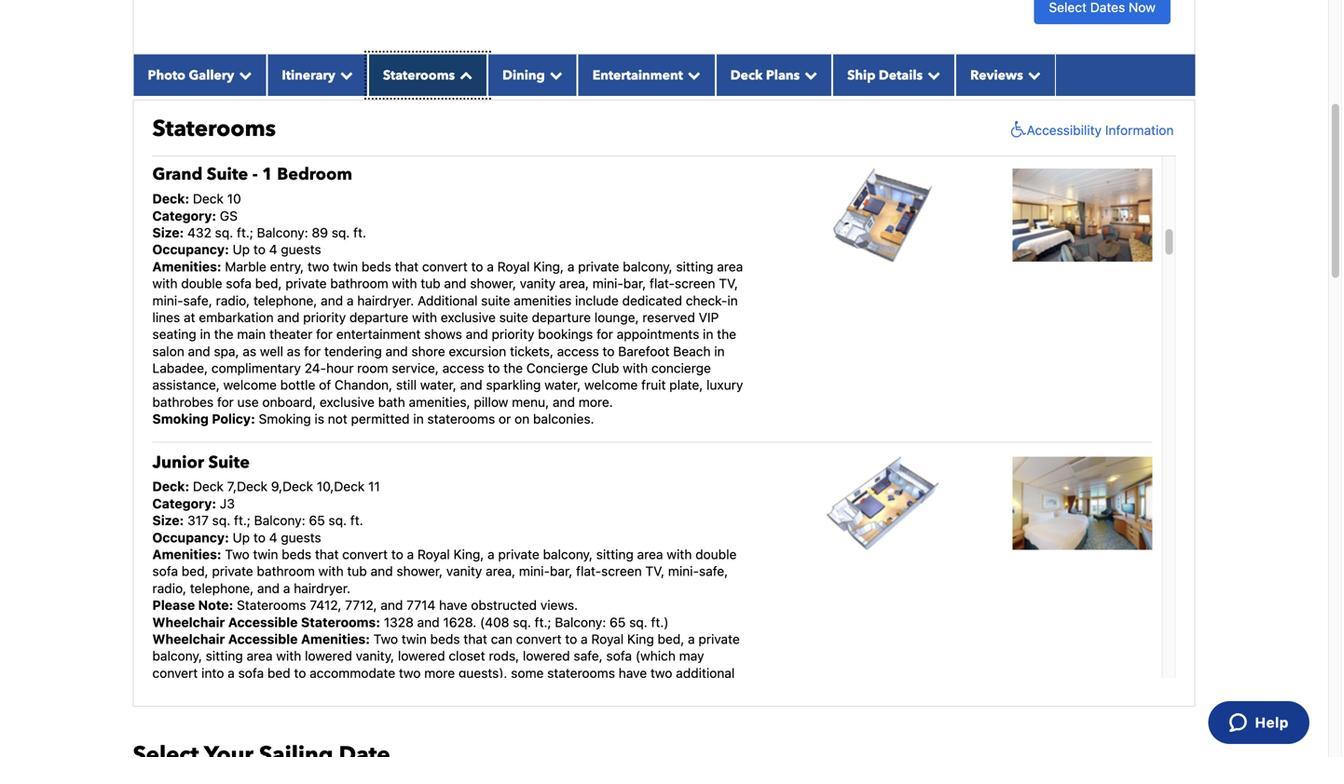 Task type: vqa. For each thing, say whether or not it's contained in the screenshot.
An extra bonus for the
no



Task type: describe. For each thing, give the bounding box(es) containing it.
and up labadee,
[[188, 344, 210, 359]]

area for marble entry, two twin beds that convert to a royal king, a private balcony, sitting area with double sofa bed, private bathroom with tub and shower, vanity area, mini-bar, flat-screen tv, mini-safe, radio, telephone, and a hairdryer. additional suite amenities include dedicated check-in lines at embarkation and priority departure with exclusive suite departure lounge, reserved vip seating in the main theater for entertainment shows and priority bookings for appointments in the salon and spa, as well as for tendering and shore excursion tickets, access to barefoot beach in labadee, complimentary 24-hour room service, access to the concierge club with concierge assistance, welcome bottle of chandon, still water, and sparkling water, welcome fruit plate, luxury bathrobes for use onboard, exclusive bath amenities, pillow menu, and more. smoking policy: smoking is not permitted in staterooms or on balconies.
[[717, 259, 743, 274]]

on
[[515, 412, 530, 427]]

bathroom inside marble entry, two twin beds that convert to a royal king, a private balcony, sitting area with double sofa bed, private bathroom with tub and shower, vanity area, mini-bar, flat-screen tv, mini-safe, radio, telephone, and a hairdryer. additional suite amenities include dedicated check-in lines at embarkation and priority departure with exclusive suite departure lounge, reserved vip seating in the main theater for entertainment shows and priority bookings for appointments in the salon and spa, as well as for tendering and shore excursion tickets, access to barefoot beach in labadee, complimentary 24-hour room service, access to the concierge club with concierge assistance, welcome bottle of chandon, still water, and sparkling water, welcome fruit plate, luxury bathrobes for use onboard, exclusive bath amenities, pillow menu, and more. smoking policy: smoking is not permitted in staterooms or on balconies.
[[330, 276, 388, 291]]

convert up pullman
[[152, 666, 198, 681]]

beds,
[[204, 683, 237, 698]]

balcony: for 65
[[254, 513, 305, 529]]

itinerary button
[[267, 54, 368, 96]]

for up 24-
[[304, 344, 321, 359]]

bars,
[[672, 683, 702, 698]]

for inside two twin beds that can convert to a royal king bed, a private balcony, sitting area with lowered vanity, lowered closet rods, lowered safe, sofa (which may convert into a sofa bed to accommodate two more guests), some staterooms have two additional pullman beds, wider entry door, private bathroom with wider door, roll-in shower, grab bars, fold down shower seat, hand-held shower head, raised toilet and a lowered sink. staterooms also feature a mini-bar, closed-circuit tv, radio, amplified telephone, and a hairdryer. royal caribbean requires guests booked in this category to acknowledge need for the accessible stateroom by completing a guest special needs form.
[[711, 734, 728, 749]]

bar, inside two twin beds that can convert to a royal king bed, a private balcony, sitting area with lowered vanity, lowered closet rods, lowered safe, sofa (which may convert into a sofa bed to accommodate two more guests), some staterooms have two additional pullman beds, wider entry door, private bathroom with wider door, roll-in shower, grab bars, fold down shower seat, hand-held shower head, raised toilet and a lowered sink. staterooms also feature a mini-bar, closed-circuit tv, radio, amplified telephone, and a hairdryer. royal caribbean requires guests booked in this category to acknowledge need for the accessible stateroom by completing a guest special needs form.
[[240, 717, 263, 732]]

king, inside two twin beds that convert to a royal king, a private balcony, sitting area with double sofa bed, private bathroom with tub and shower, vanity area, mini-bar, flat-screen tv, mini-safe, radio, telephone, and a hairdryer. please note: staterooms 7412, 7712, and 7714 have obstructed views. wheelchair accessible staterooms: 1328 and 1628. (408 sq. ft.; balcony: 65 sq. ft.) wheelchair accessible amenities:
[[454, 547, 484, 563]]

and up theater
[[277, 310, 300, 325]]

marble
[[225, 259, 267, 274]]

4 for 89
[[269, 242, 277, 257]]

marble entry, two twin beds that convert to a royal king, a private balcony, sitting area with double sofa bed, private bathroom with tub and shower, vanity area, mini-bar, flat-screen tv, mini-safe, radio, telephone, and a hairdryer. additional suite amenities include dedicated check-in lines at embarkation and priority departure with exclusive suite departure lounge, reserved vip seating in the main theater for entertainment shows and priority bookings for appointments in the salon and spa, as well as for tendering and shore excursion tickets, access to barefoot beach in labadee, complimentary 24-hour room service, access to the concierge club with concierge assistance, welcome bottle of chandon, still water, and sparkling water, welcome fruit plate, luxury bathrobes for use onboard, exclusive bath amenities, pillow menu, and more. smoking policy: smoking is not permitted in staterooms or on balconies.
[[152, 259, 743, 427]]

concierge
[[527, 361, 588, 376]]

complimentary
[[211, 361, 301, 376]]

to up entry
[[294, 666, 306, 681]]

staterooms button
[[368, 54, 488, 96]]

the inside two twin beds that can convert to a royal king bed, a private balcony, sitting area with lowered vanity, lowered closet rods, lowered safe, sofa (which may convert into a sofa bed to accommodate two more guests), some staterooms have two additional pullman beds, wider entry door, private bathroom with wider door, roll-in shower, grab bars, fold down shower seat, hand-held shower head, raised toilet and a lowered sink. staterooms also feature a mini-bar, closed-circuit tv, radio, amplified telephone, and a hairdryer. royal caribbean requires guests booked in this category to acknowledge need for the accessible stateroom by completing a guest special needs form.
[[732, 734, 751, 749]]

sitting for king,
[[676, 259, 714, 274]]

lines
[[152, 310, 180, 325]]

have inside two twin beds that convert to a royal king, a private balcony, sitting area with double sofa bed, private bathroom with tub and shower, vanity area, mini-bar, flat-screen tv, mini-safe, radio, telephone, and a hairdryer. please note: staterooms 7412, 7712, and 7714 have obstructed views. wheelchair accessible staterooms: 1328 and 1628. (408 sq. ft.; balcony: 65 sq. ft.) wheelchair accessible amenities:
[[439, 598, 468, 614]]

lowered down roll- on the bottom left of page
[[529, 700, 576, 715]]

in right dedicated
[[728, 293, 738, 308]]

2 welcome from the left
[[585, 378, 638, 393]]

and up pillow
[[460, 378, 483, 393]]

tv, inside two twin beds that can convert to a royal king bed, a private balcony, sitting area with lowered vanity, lowered closet rods, lowered safe, sofa (which may convert into a sofa bed to accommodate two more guests), some staterooms have two additional pullman beds, wider entry door, private bathroom with wider door, roll-in shower, grab bars, fold down shower seat, hand-held shower head, raised toilet and a lowered sink. staterooms also feature a mini-bar, closed-circuit tv, radio, amplified telephone, and a hairdryer. royal caribbean requires guests booked in this category to acknowledge need for the accessible stateroom by completing a guest special needs form.
[[353, 717, 372, 732]]

guests inside two twin beds that can convert to a royal king bed, a private balcony, sitting area with lowered vanity, lowered closet rods, lowered safe, sofa (which may convert into a sofa bed to accommodate two more guests), some staterooms have two additional pullman beds, wider entry door, private bathroom with wider door, roll-in shower, grab bars, fold down shower seat, hand-held shower head, raised toilet and a lowered sink. staterooms also feature a mini-bar, closed-circuit tv, radio, amplified telephone, and a hairdryer. royal caribbean requires guests booked in this category to acknowledge need for the accessible stateroom by completing a guest special needs form.
[[391, 734, 431, 749]]

staterooms inside two twin beds that can convert to a royal king bed, a private balcony, sitting area with lowered vanity, lowered closet rods, lowered safe, sofa (which may convert into a sofa bed to accommodate two more guests), some staterooms have two additional pullman beds, wider entry door, private bathroom with wider door, roll-in shower, grab bars, fold down shower seat, hand-held shower head, raised toilet and a lowered sink. staterooms also feature a mini-bar, closed-circuit tv, radio, amplified telephone, and a hairdryer. royal caribbean requires guests booked in this category to acknowledge need for the accessible stateroom by completing a guest special needs form.
[[547, 666, 615, 681]]

accommodate
[[310, 666, 395, 681]]

the down vip on the top of page
[[717, 327, 737, 342]]

24-
[[305, 361, 326, 376]]

shower, inside two twin beds that can convert to a royal king bed, a private balcony, sitting area with lowered vanity, lowered closet rods, lowered safe, sofa (which may convert into a sofa bed to accommodate two more guests), some staterooms have two additional pullman beds, wider entry door, private bathroom with wider door, roll-in shower, grab bars, fold down shower seat, hand-held shower head, raised toilet and a lowered sink. staterooms also feature a mini-bar, closed-circuit tv, radio, amplified telephone, and a hairdryer. royal caribbean requires guests booked in this category to acknowledge need for the accessible stateroom by completing a guest special needs form.
[[591, 683, 637, 698]]

and up additional
[[444, 276, 467, 291]]

that inside marble entry, two twin beds that convert to a royal king, a private balcony, sitting area with double sofa bed, private bathroom with tub and shower, vanity area, mini-bar, flat-screen tv, mini-safe, radio, telephone, and a hairdryer. additional suite amenities include dedicated check-in lines at embarkation and priority departure with exclusive suite departure lounge, reserved vip seating in the main theater for entertainment shows and priority bookings for appointments in the salon and spa, as well as for tendering and shore excursion tickets, access to barefoot beach in labadee, complimentary 24-hour room service, access to the concierge club with concierge assistance, welcome bottle of chandon, still water, and sparkling water, welcome fruit plate, luxury bathrobes for use onboard, exclusive bath amenities, pillow menu, and more. smoking policy: smoking is not permitted in staterooms or on balconies.
[[395, 259, 419, 274]]

staterooms inside two twin beds that can convert to a royal king bed, a private balcony, sitting area with lowered vanity, lowered closet rods, lowered safe, sofa (which may convert into a sofa bed to accommodate two more guests), some staterooms have two additional pullman beds, wider entry door, private bathroom with wider door, roll-in shower, grab bars, fold down shower seat, hand-held shower head, raised toilet and a lowered sink. staterooms also feature a mini-bar, closed-circuit tv, radio, amplified telephone, and a hairdryer. royal caribbean requires guests booked in this category to acknowledge need for the accessible stateroom by completing a guest special needs form.
[[611, 700, 680, 715]]

a up entertainment at left top
[[347, 293, 354, 308]]

ship details button
[[833, 54, 956, 96]]

sparkling
[[486, 378, 541, 393]]

two twin beds that can convert to a royal king bed, a private balcony, sitting area with lowered vanity, lowered closet rods, lowered safe, sofa (which may convert into a sofa bed to accommodate two more guests), some staterooms have two additional pullman beds, wider entry door, private bathroom with wider door, roll-in shower, grab bars, fold down shower seat, hand-held shower head, raised toilet and a lowered sink. staterooms also feature a mini-bar, closed-circuit tv, radio, amplified telephone, and a hairdryer. royal caribbean requires guests booked in this category to acknowledge need for the accessible stateroom by completing a guest special needs form.
[[152, 632, 751, 758]]

ft.; for j3
[[234, 513, 251, 529]]

j3
[[220, 496, 235, 512]]

sofa inside marble entry, two twin beds that convert to a royal king, a private balcony, sitting area with double sofa bed, private bathroom with tub and shower, vanity area, mini-bar, flat-screen tv, mini-safe, radio, telephone, and a hairdryer. additional suite amenities include dedicated check-in lines at embarkation and priority departure with exclusive suite departure lounge, reserved vip seating in the main theater for entertainment shows and priority bookings for appointments in the salon and spa, as well as for tendering and shore excursion tickets, access to barefoot beach in labadee, complimentary 24-hour room service, access to the concierge club with concierge assistance, welcome bottle of chandon, still water, and sparkling water, welcome fruit plate, luxury bathrobes for use onboard, exclusive bath amenities, pillow menu, and more. smoking policy: smoking is not permitted in staterooms or on balconies.
[[226, 276, 252, 291]]

service,
[[392, 361, 439, 376]]

telephone, inside two twin beds that can convert to a royal king bed, a private balcony, sitting area with lowered vanity, lowered closet rods, lowered safe, sofa (which may convert into a sofa bed to accommodate two more guests), some staterooms have two additional pullman beds, wider entry door, private bathroom with wider door, roll-in shower, grab bars, fold down shower seat, hand-held shower head, raised toilet and a lowered sink. staterooms also feature a mini-bar, closed-circuit tv, radio, amplified telephone, and a hairdryer. royal caribbean requires guests booked in this category to acknowledge need for the accessible stateroom by completing a guest special needs form.
[[472, 717, 536, 732]]

and up 1328
[[381, 598, 403, 614]]

assistance,
[[152, 378, 220, 393]]

a up obstructed on the left bottom of the page
[[488, 547, 495, 563]]

feature
[[152, 717, 195, 732]]

grand
[[152, 163, 203, 186]]

1 horizontal spatial exclusive
[[441, 310, 496, 325]]

chevron down image for itinerary
[[336, 68, 353, 81]]

1 vertical spatial exclusive
[[320, 395, 375, 410]]

can
[[491, 632, 513, 647]]

and down entertainment at left top
[[386, 344, 408, 359]]

fruit
[[642, 378, 666, 393]]

head,
[[381, 700, 414, 715]]

1
[[262, 163, 273, 186]]

ship
[[848, 66, 876, 84]]

a up 'excursion'
[[487, 259, 494, 274]]

some
[[511, 666, 544, 681]]

bathroom inside two twin beds that convert to a royal king, a private balcony, sitting area with double sofa bed, private bathroom with tub and shower, vanity area, mini-bar, flat-screen tv, mini-safe, radio, telephone, and a hairdryer. please note: staterooms 7412, 7712, and 7714 have obstructed views. wheelchair accessible staterooms: 1328 and 1628. (408 sq. ft.; balcony: 65 sq. ft.) wheelchair accessible amenities:
[[257, 564, 315, 580]]

information
[[1106, 122, 1174, 138]]

1 welcome from the left
[[223, 378, 277, 393]]

this
[[497, 734, 519, 749]]

private up include
[[578, 259, 619, 274]]

2 door, from the left
[[518, 683, 549, 698]]

65 inside category: j3 size: 317 sq. ft.; balcony: 65 sq. ft. occupancy: up to 4 guests amenities:
[[309, 513, 325, 529]]

and down category: j3 size: 317 sq. ft.; balcony: 65 sq. ft. occupancy: up to 4 guests amenities:
[[257, 581, 280, 597]]

guests for 65
[[281, 530, 321, 546]]

stateroom
[[219, 751, 280, 758]]

1 horizontal spatial priority
[[492, 327, 535, 342]]

appointments
[[617, 327, 700, 342]]

wheelchair image
[[1007, 121, 1027, 139]]

twin for private
[[253, 547, 278, 563]]

additional
[[418, 293, 478, 308]]

with up toilet
[[453, 683, 478, 698]]

1628.
[[443, 615, 477, 631]]

dining button
[[488, 54, 578, 96]]

dining
[[503, 66, 545, 84]]

sq. up king
[[629, 615, 648, 631]]

area inside two twin beds that convert to a royal king, a private balcony, sitting area with double sofa bed, private bathroom with tub and shower, vanity area, mini-bar, flat-screen tv, mini-safe, radio, telephone, and a hairdryer. please note: staterooms 7412, 7712, and 7714 have obstructed views. wheelchair accessible staterooms: 1328 and 1628. (408 sq. ft.; balcony: 65 sq. ft.) wheelchair accessible amenities:
[[637, 547, 663, 563]]

a up amenities
[[568, 259, 575, 274]]

screen inside marble entry, two twin beds that convert to a royal king, a private balcony, sitting area with double sofa bed, private bathroom with tub and shower, vanity area, mini-bar, flat-screen tv, mini-safe, radio, telephone, and a hairdryer. additional suite amenities include dedicated check-in lines at embarkation and priority departure with exclusive suite departure lounge, reserved vip seating in the main theater for entertainment shows and priority bookings for appointments in the salon and spa, as well as for tendering and shore excursion tickets, access to barefoot beach in labadee, complimentary 24-hour room service, access to the concierge club with concierge assistance, welcome bottle of chandon, still water, and sparkling water, welcome fruit plate, luxury bathrobes for use onboard, exclusive bath amenities, pillow menu, and more. smoking policy: smoking is not permitted in staterooms or on balconies.
[[675, 276, 716, 291]]

held
[[304, 700, 330, 715]]

bookings
[[538, 327, 593, 342]]

suite for grand
[[207, 163, 248, 186]]

balcony, for king,
[[623, 259, 673, 274]]

seat,
[[236, 700, 265, 715]]

private down 'entry,' at the left of the page
[[286, 276, 327, 291]]

occupancy: for 432
[[152, 242, 229, 257]]

tub inside marble entry, two twin beds that convert to a royal king, a private balcony, sitting area with double sofa bed, private bathroom with tub and shower, vanity area, mini-bar, flat-screen tv, mini-safe, radio, telephone, and a hairdryer. additional suite amenities include dedicated check-in lines at embarkation and priority departure with exclusive suite departure lounge, reserved vip seating in the main theater for entertainment shows and priority bookings for appointments in the salon and spa, as well as for tendering and shore excursion tickets, access to barefoot beach in labadee, complimentary 24-hour room service, access to the concierge club with concierge assistance, welcome bottle of chandon, still water, and sparkling water, welcome fruit plate, luxury bathrobes for use onboard, exclusive bath amenities, pillow menu, and more. smoking policy: smoking is not permitted in staterooms or on balconies.
[[421, 276, 441, 291]]

the up sparkling
[[504, 361, 523, 376]]

bed, inside two twin beds that can convert to a royal king bed, a private balcony, sitting area with lowered vanity, lowered closet rods, lowered safe, sofa (which may convert into a sofa bed to accommodate two more guests), some staterooms have two additional pullman beds, wider entry door, private bathroom with wider door, roll-in shower, grab bars, fold down shower seat, hand-held shower head, raised toilet and a lowered sink. staterooms also feature a mini-bar, closed-circuit tv, radio, amplified telephone, and a hairdryer. royal caribbean requires guests booked in this category to acknowledge need for the accessible stateroom by completing a guest special needs form.
[[658, 632, 685, 647]]

for up policy:
[[217, 395, 234, 410]]

category: j3 size: 317 sq. ft.; balcony: 65 sq. ft. occupancy: up to 4 guests amenities:
[[152, 496, 363, 563]]

vanity inside marble entry, two twin beds that convert to a royal king, a private balcony, sitting area with double sofa bed, private bathroom with tub and shower, vanity area, mini-bar, flat-screen tv, mini-safe, radio, telephone, and a hairdryer. additional suite amenities include dedicated check-in lines at embarkation and priority departure with exclusive suite departure lounge, reserved vip seating in the main theater for entertainment shows and priority bookings for appointments in the salon and spa, as well as for tendering and shore excursion tickets, access to barefoot beach in labadee, complimentary 24-hour room service, access to the concierge club with concierge assistance, welcome bottle of chandon, still water, and sparkling water, welcome fruit plate, luxury bathrobes for use onboard, exclusive bath amenities, pillow menu, and more. smoking policy: smoking is not permitted in staterooms or on balconies.
[[520, 276, 556, 291]]

a down category: j3 size: 317 sq. ft.; balcony: 65 sq. ft. occupancy: up to 4 guests amenities:
[[283, 581, 290, 597]]

vanity inside two twin beds that convert to a royal king, a private balcony, sitting area with double sofa bed, private bathroom with tub and shower, vanity area, mini-bar, flat-screen tv, mini-safe, radio, telephone, and a hairdryer. please note: staterooms 7412, 7712, and 7714 have obstructed views. wheelchair accessible staterooms: 1328 and 1628. (408 sq. ft.; balcony: 65 sq. ft.) wheelchair accessible amenities:
[[446, 564, 482, 580]]

for down 'lounge,'
[[597, 327, 613, 342]]

amenities: for 317
[[152, 547, 221, 563]]

ft. for category: gs size: 432 sq. ft.; balcony: 89 sq. ft. occupancy: up to 4 guests amenities:
[[353, 225, 366, 241]]

mini- up include
[[593, 276, 624, 291]]

in up sink.
[[577, 683, 588, 698]]

lowered up "some"
[[523, 649, 570, 664]]

to down sink.
[[579, 734, 591, 749]]

junior
[[152, 452, 204, 474]]

to inside "category: gs size: 432 sq. ft.; balcony: 89 sq. ft. occupancy: up to 4 guests amenities:"
[[254, 242, 266, 257]]

with up the lines
[[152, 276, 178, 291]]

mini- up the views.
[[519, 564, 550, 580]]

with down barefoot
[[623, 361, 648, 376]]

for up tendering
[[316, 327, 333, 342]]

please
[[152, 598, 195, 614]]

photo gallery button
[[133, 54, 267, 96]]

balcony: inside two twin beds that convert to a royal king, a private balcony, sitting area with double sofa bed, private bathroom with tub and shower, vanity area, mini-bar, flat-screen tv, mini-safe, radio, telephone, and a hairdryer. please note: staterooms 7412, 7712, and 7714 have obstructed views. wheelchair accessible staterooms: 1328 and 1628. (408 sq. ft.; balcony: 65 sq. ft.) wheelchair accessible amenities:
[[555, 615, 606, 631]]

in down amenities,
[[413, 412, 424, 427]]

chevron down image for photo gallery
[[234, 68, 252, 81]]

details
[[879, 66, 923, 84]]

royal left king
[[591, 632, 624, 647]]

bar, inside two twin beds that convert to a royal king, a private balcony, sitting area with double sofa bed, private bathroom with tub and shower, vanity area, mini-bar, flat-screen tv, mini-safe, radio, telephone, and a hairdryer. please note: staterooms 7412, 7712, and 7714 have obstructed views. wheelchair accessible staterooms: 1328 and 1628. (408 sq. ft.; balcony: 65 sq. ft.) wheelchair accessible amenities:
[[550, 564, 573, 580]]

staterooms:
[[301, 615, 380, 631]]

sq. down 10,deck
[[329, 513, 347, 529]]

lowered up the accommodate
[[305, 649, 352, 664]]

convert inside two twin beds that convert to a royal king, a private balcony, sitting area with double sofa bed, private bathroom with tub and shower, vanity area, mini-bar, flat-screen tv, mini-safe, radio, telephone, and a hairdryer. please note: staterooms 7412, 7712, and 7714 have obstructed views. wheelchair accessible staterooms: 1328 and 1628. (408 sq. ft.; balcony: 65 sq. ft.) wheelchair accessible amenities:
[[342, 547, 388, 563]]

beds for lowered
[[430, 632, 460, 647]]

entry,
[[270, 259, 304, 274]]

two inside marble entry, two twin beds that convert to a royal king, a private balcony, sitting area with double sofa bed, private bathroom with tub and shower, vanity area, mini-bar, flat-screen tv, mini-safe, radio, telephone, and a hairdryer. additional suite amenities include dedicated check-in lines at embarkation and priority departure with exclusive suite departure lounge, reserved vip seating in the main theater for entertainment shows and priority bookings for appointments in the salon and spa, as well as for tendering and shore excursion tickets, access to barefoot beach in labadee, complimentary 24-hour room service, access to the concierge club with concierge assistance, welcome bottle of chandon, still water, and sparkling water, welcome fruit plate, luxury bathrobes for use onboard, exclusive bath amenities, pillow menu, and more. smoking policy: smoking is not permitted in staterooms or on balconies.
[[308, 259, 329, 274]]

safe, inside two twin beds that can convert to a royal king bed, a private balcony, sitting area with lowered vanity, lowered closet rods, lowered safe, sofa (which may convert into a sofa bed to accommodate two more guests), some staterooms have two additional pullman beds, wider entry door, private bathroom with wider door, roll-in shower, grab bars, fold down shower seat, hand-held shower head, raised toilet and a lowered sink. staterooms also feature a mini-bar, closed-circuit tv, radio, amplified telephone, and a hairdryer. royal caribbean requires guests booked in this category to acknowledge need for the accessible stateroom by completing a guest special needs form.
[[574, 649, 603, 664]]

amenities
[[514, 293, 572, 308]]

shows
[[424, 327, 462, 342]]

rods,
[[489, 649, 519, 664]]

and right toilet
[[492, 700, 514, 715]]

7,deck
[[227, 479, 268, 495]]

balcony: for 89
[[257, 225, 308, 241]]

(408
[[480, 615, 510, 631]]

convert up "some"
[[516, 632, 562, 647]]

to up additional
[[471, 259, 483, 274]]

area, inside marble entry, two twin beds that convert to a royal king, a private balcony, sitting area with double sofa bed, private bathroom with tub and shower, vanity area, mini-bar, flat-screen tv, mini-safe, radio, telephone, and a hairdryer. additional suite amenities include dedicated check-in lines at embarkation and priority departure with exclusive suite departure lounge, reserved vip seating in the main theater for entertainment shows and priority bookings for appointments in the salon and spa, as well as for tendering and shore excursion tickets, access to barefoot beach in labadee, complimentary 24-hour room service, access to the concierge club with concierge assistance, welcome bottle of chandon, still water, and sparkling water, welcome fruit plate, luxury bathrobes for use onboard, exclusive bath amenities, pillow menu, and more. smoking policy: smoking is not permitted in staterooms or on balconies.
[[559, 276, 589, 291]]

and down 7714
[[417, 615, 440, 631]]

note:
[[198, 598, 233, 614]]

9,deck
[[271, 479, 313, 495]]

deck inside grand suite - 1 bedroom deck: deck 10
[[193, 191, 224, 207]]

deck plans button
[[716, 54, 833, 96]]

1 vertical spatial suite
[[499, 310, 528, 325]]

onboard,
[[262, 395, 316, 410]]

form.
[[512, 751, 547, 758]]

by
[[284, 751, 299, 758]]

with up ft.)
[[667, 547, 692, 563]]

sofa left bed
[[238, 666, 264, 681]]

in right beach
[[714, 344, 725, 359]]

twin inside marble entry, two twin beds that convert to a royal king, a private balcony, sitting area with double sofa bed, private bathroom with tub and shower, vanity area, mini-bar, flat-screen tv, mini-safe, radio, telephone, and a hairdryer. additional suite amenities include dedicated check-in lines at embarkation and priority departure with exclusive suite departure lounge, reserved vip seating in the main theater for entertainment shows and priority bookings for appointments in the salon and spa, as well as for tendering and shore excursion tickets, access to barefoot beach in labadee, complimentary 24-hour room service, access to the concierge club with concierge assistance, welcome bottle of chandon, still water, and sparkling water, welcome fruit plate, luxury bathrobes for use onboard, exclusive bath amenities, pillow menu, and more. smoking policy: smoking is not permitted in staterooms or on balconies.
[[333, 259, 358, 274]]

permitted
[[351, 412, 410, 427]]

hairdryer. inside marble entry, two twin beds that convert to a royal king, a private balcony, sitting area with double sofa bed, private bathroom with tub and shower, vanity area, mini-bar, flat-screen tv, mini-safe, radio, telephone, and a hairdryer. additional suite amenities include dedicated check-in lines at embarkation and priority departure with exclusive suite departure lounge, reserved vip seating in the main theater for entertainment shows and priority bookings for appointments in the salon and spa, as well as for tendering and shore excursion tickets, access to barefoot beach in labadee, complimentary 24-hour room service, access to the concierge club with concierge assistance, welcome bottle of chandon, still water, and sparkling water, welcome fruit plate, luxury bathrobes for use onboard, exclusive bath amenities, pillow menu, and more. smoking policy: smoking is not permitted in staterooms or on balconies.
[[357, 293, 414, 308]]

royal inside marble entry, two twin beds that convert to a royal king, a private balcony, sitting area with double sofa bed, private bathroom with tub and shower, vanity area, mini-bar, flat-screen tv, mini-safe, radio, telephone, and a hairdryer. additional suite amenities include dedicated check-in lines at embarkation and priority departure with exclusive suite departure lounge, reserved vip seating in the main theater for entertainment shows and priority bookings for appointments in the salon and spa, as well as for tendering and shore excursion tickets, access to barefoot beach in labadee, complimentary 24-hour room service, access to the concierge club with concierge assistance, welcome bottle of chandon, still water, and sparkling water, welcome fruit plate, luxury bathrobes for use onboard, exclusive bath amenities, pillow menu, and more. smoking policy: smoking is not permitted in staterooms or on balconies.
[[498, 259, 530, 274]]

1 accessible from the top
[[228, 615, 298, 631]]

1 as from the left
[[243, 344, 256, 359]]

with up 7412,
[[318, 564, 344, 580]]

plans
[[766, 66, 800, 84]]

and up 7712,
[[371, 564, 393, 580]]

screen inside two twin beds that convert to a royal king, a private balcony, sitting area with double sofa bed, private bathroom with tub and shower, vanity area, mini-bar, flat-screen tv, mini-safe, radio, telephone, and a hairdryer. please note: staterooms 7412, 7712, and 7714 have obstructed views. wheelchair accessible staterooms: 1328 and 1628. (408 sq. ft.; balcony: 65 sq. ft.) wheelchair accessible amenities:
[[601, 564, 642, 580]]

two twin beds that convert to a royal king, a private balcony, sitting area with double sofa bed, private bathroom with tub and shower, vanity area, mini-bar, flat-screen tv, mini-safe, radio, telephone, and a hairdryer. please note: staterooms 7412, 7712, and 7714 have obstructed views. wheelchair accessible staterooms: 1328 and 1628. (408 sq. ft.; balcony: 65 sq. ft.) wheelchair accessible amenities:
[[152, 547, 737, 647]]

area for two twin beds that can convert to a royal king bed, a private balcony, sitting area with lowered vanity, lowered closet rods, lowered safe, sofa (which may convert into a sofa bed to accommodate two more guests), some staterooms have two additional pullman beds, wider entry door, private bathroom with wider door, roll-in shower, grab bars, fold down shower seat, hand-held shower head, raised toilet and a lowered sink. staterooms also feature a mini-bar, closed-circuit tv, radio, amplified telephone, and a hairdryer. royal caribbean requires guests booked in this category to acknowledge need for the accessible stateroom by completing a guest special needs form.
[[247, 649, 273, 664]]

tub inside two twin beds that convert to a royal king, a private balcony, sitting area with double sofa bed, private bathroom with tub and shower, vanity area, mini-bar, flat-screen tv, mini-safe, radio, telephone, and a hairdryer. please note: staterooms 7412, 7712, and 7714 have obstructed views. wheelchair accessible staterooms: 1328 and 1628. (408 sq. ft.; balcony: 65 sq. ft.) wheelchair accessible amenities:
[[347, 564, 367, 580]]

lowered up more
[[398, 649, 445, 664]]

theater
[[269, 327, 313, 342]]

staterooms inside two twin beds that convert to a royal king, a private balcony, sitting area with double sofa bed, private bathroom with tub and shower, vanity area, mini-bar, flat-screen tv, mini-safe, radio, telephone, and a hairdryer. please note: staterooms 7412, 7712, and 7714 have obstructed views. wheelchair accessible staterooms: 1328 and 1628. (408 sq. ft.; balcony: 65 sq. ft.) wheelchair accessible amenities:
[[237, 598, 306, 614]]

a left king
[[581, 632, 588, 647]]

sq. down obstructed on the left bottom of the page
[[513, 615, 531, 631]]

7712,
[[345, 598, 377, 614]]

10
[[227, 191, 241, 207]]

views.
[[541, 598, 578, 614]]

deck: inside grand suite - 1 bedroom deck: deck 10
[[152, 191, 189, 207]]

radio, inside two twin beds that convert to a royal king, a private balcony, sitting area with double sofa bed, private bathroom with tub and shower, vanity area, mini-bar, flat-screen tv, mini-safe, radio, telephone, and a hairdryer. please note: staterooms 7412, 7712, and 7714 have obstructed views. wheelchair accessible staterooms: 1328 and 1628. (408 sq. ft.; balcony: 65 sq. ft.) wheelchair accessible amenities:
[[152, 581, 186, 597]]

entry
[[277, 683, 309, 698]]

royal up stateroom
[[237, 734, 269, 749]]

in right the seating
[[200, 327, 211, 342]]

vanity,
[[356, 649, 394, 664]]

guests),
[[459, 666, 508, 681]]

photo
[[148, 66, 186, 84]]

-
[[252, 163, 258, 186]]

barefoot
[[618, 344, 670, 359]]

89
[[312, 225, 328, 241]]

sitting for bed,
[[206, 649, 243, 664]]

chevron down image for entertainment
[[683, 68, 701, 81]]

2 as from the left
[[287, 344, 301, 359]]

2 horizontal spatial two
[[651, 666, 673, 681]]

bar, inside marble entry, two twin beds that convert to a royal king, a private balcony, sitting area with double sofa bed, private bathroom with tub and shower, vanity area, mini-bar, flat-screen tv, mini-safe, radio, telephone, and a hairdryer. additional suite amenities include dedicated check-in lines at embarkation and priority departure with exclusive suite departure lounge, reserved vip seating in the main theater for entertainment shows and priority bookings for appointments in the salon and spa, as well as for tendering and shore excursion tickets, access to barefoot beach in labadee, complimentary 24-hour room service, access to the concierge club with concierge assistance, welcome bottle of chandon, still water, and sparkling water, welcome fruit plate, luxury bathrobes for use onboard, exclusive bath amenities, pillow menu, and more. smoking policy: smoking is not permitted in staterooms or on balconies.
[[624, 276, 646, 291]]

radio, inside marble entry, two twin beds that convert to a royal king, a private balcony, sitting area with double sofa bed, private bathroom with tub and shower, vanity area, mini-bar, flat-screen tv, mini-safe, radio, telephone, and a hairdryer. additional suite amenities include dedicated check-in lines at embarkation and priority departure with exclusive suite departure lounge, reserved vip seating in the main theater for entertainment shows and priority bookings for appointments in the salon and spa, as well as for tendering and shore excursion tickets, access to barefoot beach in labadee, complimentary 24-hour room service, access to the concierge club with concierge assistance, welcome bottle of chandon, still water, and sparkling water, welcome fruit plate, luxury bathrobes for use onboard, exclusive bath amenities, pillow menu, and more. smoking policy: smoking is not permitted in staterooms or on balconies.
[[216, 293, 250, 308]]

in down vip on the top of page
[[703, 327, 714, 342]]

hairdryer. inside two twin beds that convert to a royal king, a private balcony, sitting area with double sofa bed, private bathroom with tub and shower, vanity area, mini-bar, flat-screen tv, mini-safe, radio, telephone, and a hairdryer. please note: staterooms 7412, 7712, and 7714 have obstructed views. wheelchair accessible staterooms: 1328 and 1628. (408 sq. ft.; balcony: 65 sq. ft.) wheelchair accessible amenities:
[[294, 581, 351, 597]]

bed, inside two twin beds that convert to a royal king, a private balcony, sitting area with double sofa bed, private bathroom with tub and shower, vanity area, mini-bar, flat-screen tv, mini-safe, radio, telephone, and a hairdryer. please note: staterooms 7412, 7712, and 7714 have obstructed views. wheelchair accessible staterooms: 1328 and 1628. (408 sq. ft.; balcony: 65 sq. ft.) wheelchair accessible amenities:
[[182, 564, 208, 580]]

photo gallery
[[148, 66, 234, 84]]

telephone, inside marble entry, two twin beds that convert to a royal king, a private balcony, sitting area with double sofa bed, private bathroom with tub and shower, vanity area, mini-bar, flat-screen tv, mini-safe, radio, telephone, and a hairdryer. additional suite amenities include dedicated check-in lines at embarkation and priority departure with exclusive suite departure lounge, reserved vip seating in the main theater for entertainment shows and priority bookings for appointments in the salon and spa, as well as for tendering and shore excursion tickets, access to barefoot beach in labadee, complimentary 24-hour room service, access to the concierge club with concierge assistance, welcome bottle of chandon, still water, and sparkling water, welcome fruit plate, luxury bathrobes for use onboard, exclusive bath amenities, pillow menu, and more. smoking policy: smoking is not permitted in staterooms or on balconies.
[[254, 293, 317, 308]]

a down requires
[[373, 751, 380, 758]]

balcony, inside two twin beds that convert to a royal king, a private balcony, sitting area with double sofa bed, private bathroom with tub and shower, vanity area, mini-bar, flat-screen tv, mini-safe, radio, telephone, and a hairdryer. please note: staterooms 7412, 7712, and 7714 have obstructed views. wheelchair accessible staterooms: 1328 and 1628. (408 sq. ft.; balcony: 65 sq. ft.) wheelchair accessible amenities:
[[543, 547, 593, 563]]

club
[[592, 361, 619, 376]]

deck plans
[[731, 66, 800, 84]]

hand-
[[268, 700, 304, 715]]

amplified
[[413, 717, 468, 732]]

flat- inside two twin beds that convert to a royal king, a private balcony, sitting area with double sofa bed, private bathroom with tub and shower, vanity area, mini-bar, flat-screen tv, mini-safe, radio, telephone, and a hairdryer. please note: staterooms 7412, 7712, and 7714 have obstructed views. wheelchair accessible staterooms: 1328 and 1628. (408 sq. ft.; balcony: 65 sq. ft.) wheelchair accessible amenities:
[[576, 564, 601, 580]]

king, inside marble entry, two twin beds that convert to a royal king, a private balcony, sitting area with double sofa bed, private bathroom with tub and shower, vanity area, mini-bar, flat-screen tv, mini-safe, radio, telephone, and a hairdryer. additional suite amenities include dedicated check-in lines at embarkation and priority departure with exclusive suite departure lounge, reserved vip seating in the main theater for entertainment shows and priority bookings for appointments in the salon and spa, as well as for tendering and shore excursion tickets, access to barefoot beach in labadee, complimentary 24-hour room service, access to the concierge club with concierge assistance, welcome bottle of chandon, still water, and sparkling water, welcome fruit plate, luxury bathrobes for use onboard, exclusive bath amenities, pillow menu, and more. smoking policy: smoking is not permitted in staterooms or on balconies.
[[533, 259, 564, 274]]

sofa down king
[[606, 649, 632, 664]]

safe, inside marble entry, two twin beds that convert to a royal king, a private balcony, sitting area with double sofa bed, private bathroom with tub and shower, vanity area, mini-bar, flat-screen tv, mini-safe, radio, telephone, and a hairdryer. additional suite amenities include dedicated check-in lines at embarkation and priority departure with exclusive suite departure lounge, reserved vip seating in the main theater for entertainment shows and priority bookings for appointments in the salon and spa, as well as for tendering and shore excursion tickets, access to barefoot beach in labadee, complimentary 24-hour room service, access to the concierge club with concierge assistance, welcome bottle of chandon, still water, and sparkling water, welcome fruit plate, luxury bathrobes for use onboard, exclusive bath amenities, pillow menu, and more. smoking policy: smoking is not permitted in staterooms or on balconies.
[[183, 293, 212, 308]]

ft.)
[[651, 615, 669, 631]]

obstructed
[[471, 598, 537, 614]]

a right into
[[228, 666, 235, 681]]

menu,
[[512, 395, 549, 410]]

sq. down gs
[[215, 225, 233, 241]]

mini- up the lines
[[152, 293, 183, 308]]

and up tendering
[[321, 293, 343, 308]]

deck inside the deck plans dropdown button
[[731, 66, 763, 84]]

fold
[[706, 683, 729, 698]]

and up 'excursion'
[[466, 327, 488, 342]]

king
[[627, 632, 654, 647]]

1 horizontal spatial access
[[557, 344, 599, 359]]

flat- inside marble entry, two twin beds that convert to a royal king, a private balcony, sitting area with double sofa bed, private bathroom with tub and shower, vanity area, mini-bar, flat-screen tv, mini-safe, radio, telephone, and a hairdryer. additional suite amenities include dedicated check-in lines at embarkation and priority departure with exclusive suite departure lounge, reserved vip seating in the main theater for entertainment shows and priority bookings for appointments in the salon and spa, as well as for tendering and shore excursion tickets, access to barefoot beach in labadee, complimentary 24-hour room service, access to the concierge club with concierge assistance, welcome bottle of chandon, still water, and sparkling water, welcome fruit plate, luxury bathrobes for use onboard, exclusive bath amenities, pillow menu, and more. smoking policy: smoking is not permitted in staterooms or on balconies.
[[650, 276, 675, 291]]

convert inside marble entry, two twin beds that convert to a royal king, a private balcony, sitting area with double sofa bed, private bathroom with tub and shower, vanity area, mini-bar, flat-screen tv, mini-safe, radio, telephone, and a hairdryer. additional suite amenities include dedicated check-in lines at embarkation and priority departure with exclusive suite departure lounge, reserved vip seating in the main theater for entertainment shows and priority bookings for appointments in the salon and spa, as well as for tendering and shore excursion tickets, access to barefoot beach in labadee, complimentary 24-hour room service, access to the concierge club with concierge assistance, welcome bottle of chandon, still water, and sparkling water, welcome fruit plate, luxury bathrobes for use onboard, exclusive bath amenities, pillow menu, and more. smoking policy: smoking is not permitted in staterooms or on balconies.
[[422, 259, 468, 274]]

private down the accommodate
[[346, 683, 388, 698]]

1 vertical spatial access
[[443, 361, 484, 376]]

deck: inside the junior suite deck: deck 7,deck 9,deck 10,deck 11
[[152, 479, 189, 495]]

cabin image for deck 7,deck 9,deck 10,deck 11 deck on independence of the seas image
[[1013, 457, 1153, 550]]

size: for 432
[[152, 225, 184, 241]]

size: for 317
[[152, 513, 184, 529]]

double inside two twin beds that convert to a royal king, a private balcony, sitting area with double sofa bed, private bathroom with tub and shower, vanity area, mini-bar, flat-screen tv, mini-safe, radio, telephone, and a hairdryer. please note: staterooms 7412, 7712, and 7714 have obstructed views. wheelchair accessible staterooms: 1328 and 1628. (408 sq. ft.; balcony: 65 sq. ft.) wheelchair accessible amenities:
[[696, 547, 737, 563]]

bed
[[267, 666, 291, 681]]



Task type: locate. For each thing, give the bounding box(es) containing it.
2 category: from the top
[[152, 496, 216, 512]]

guests down 9,deck
[[281, 530, 321, 546]]

2 accessible from the top
[[228, 632, 298, 647]]

cabin image for deck 10 deck on independence of the seas image
[[1013, 169, 1153, 262]]

0 horizontal spatial welcome
[[223, 378, 277, 393]]

that
[[395, 259, 419, 274], [315, 547, 339, 563], [464, 632, 487, 647]]

balcony, inside marble entry, two twin beds that convert to a royal king, a private balcony, sitting area with double sofa bed, private bathroom with tub and shower, vanity area, mini-bar, flat-screen tv, mini-safe, radio, telephone, and a hairdryer. additional suite amenities include dedicated check-in lines at embarkation and priority departure with exclusive suite departure lounge, reserved vip seating in the main theater for entertainment shows and priority bookings for appointments in the salon and spa, as well as for tendering and shore excursion tickets, access to barefoot beach in labadee, complimentary 24-hour room service, access to the concierge club with concierge assistance, welcome bottle of chandon, still water, and sparkling water, welcome fruit plate, luxury bathrobes for use onboard, exclusive bath amenities, pillow menu, and more. smoking policy: smoking is not permitted in staterooms or on balconies.
[[623, 259, 673, 274]]

lounge,
[[595, 310, 639, 325]]

guests
[[281, 242, 321, 257], [281, 530, 321, 546], [391, 734, 431, 749]]

a right feature
[[199, 717, 206, 732]]

private up obstructed on the left bottom of the page
[[498, 547, 540, 563]]

twin for vanity,
[[402, 632, 427, 647]]

0 horizontal spatial priority
[[303, 310, 346, 325]]

double inside marble entry, two twin beds that convert to a royal king, a private balcony, sitting area with double sofa bed, private bathroom with tub and shower, vanity area, mini-bar, flat-screen tv, mini-safe, radio, telephone, and a hairdryer. additional suite amenities include dedicated check-in lines at embarkation and priority departure with exclusive suite departure lounge, reserved vip seating in the main theater for entertainment shows and priority bookings for appointments in the salon and spa, as well as for tendering and shore excursion tickets, access to barefoot beach in labadee, complimentary 24-hour room service, access to the concierge club with concierge assistance, welcome bottle of chandon, still water, and sparkling water, welcome fruit plate, luxury bathrobes for use onboard, exclusive bath amenities, pillow menu, and more. smoking policy: smoking is not permitted in staterooms or on balconies.
[[181, 276, 222, 291]]

1 horizontal spatial bar,
[[550, 564, 573, 580]]

1 vertical spatial twin
[[253, 547, 278, 563]]

into
[[201, 666, 224, 681]]

category: for 432
[[152, 208, 216, 224]]

wider
[[241, 683, 274, 698], [482, 683, 515, 698]]

1328
[[384, 615, 414, 631]]

to down 'excursion'
[[488, 361, 500, 376]]

2 vertical spatial twin
[[402, 632, 427, 647]]

1 shower from the left
[[189, 700, 232, 715]]

balcony: up 'entry,' at the left of the page
[[257, 225, 308, 241]]

gs
[[220, 208, 238, 224]]

a up 7714
[[407, 547, 414, 563]]

1 horizontal spatial shower,
[[470, 276, 516, 291]]

deck:
[[152, 191, 189, 207], [152, 479, 189, 495]]

wheelchair
[[152, 615, 225, 631], [152, 632, 225, 647]]

wider up seat,
[[241, 683, 274, 698]]

exclusive down additional
[[441, 310, 496, 325]]

flat- up the views.
[[576, 564, 601, 580]]

staterooms inside marble entry, two twin beds that convert to a royal king, a private balcony, sitting area with double sofa bed, private bathroom with tub and shower, vanity area, mini-bar, flat-screen tv, mini-safe, radio, telephone, and a hairdryer. additional suite amenities include dedicated check-in lines at embarkation and priority departure with exclusive suite departure lounge, reserved vip seating in the main theater for entertainment shows and priority bookings for appointments in the salon and spa, as well as for tendering and shore excursion tickets, access to barefoot beach in labadee, complimentary 24-hour room service, access to the concierge club with concierge assistance, welcome bottle of chandon, still water, and sparkling water, welcome fruit plate, luxury bathrobes for use onboard, exclusive bath amenities, pillow menu, and more. smoking policy: smoking is not permitted in staterooms or on balconies.
[[427, 412, 495, 427]]

water, down concierge
[[545, 378, 581, 393]]

2 horizontal spatial that
[[464, 632, 487, 647]]

safe,
[[183, 293, 212, 308], [699, 564, 728, 580], [574, 649, 603, 664]]

radio, down head,
[[376, 717, 410, 732]]

for
[[316, 327, 333, 342], [597, 327, 613, 342], [304, 344, 321, 359], [217, 395, 234, 410], [711, 734, 728, 749]]

accessible up bed
[[228, 632, 298, 647]]

accessible
[[228, 615, 298, 631], [228, 632, 298, 647]]

occupancy: inside category: j3 size: 317 sq. ft.; balcony: 65 sq. ft. occupancy: up to 4 guests amenities:
[[152, 530, 229, 546]]

in up needs
[[483, 734, 494, 749]]

1 vertical spatial balcony,
[[543, 547, 593, 563]]

up down j3
[[233, 530, 250, 546]]

1 horizontal spatial twin
[[333, 259, 358, 274]]

guests for 89
[[281, 242, 321, 257]]

guests inside "category: gs size: 432 sq. ft.; balcony: 89 sq. ft. occupancy: up to 4 guests amenities:"
[[281, 242, 321, 257]]

to inside two twin beds that convert to a royal king, a private balcony, sitting area with double sofa bed, private bathroom with tub and shower, vanity area, mini-bar, flat-screen tv, mini-safe, radio, telephone, and a hairdryer. please note: staterooms 7412, 7712, and 7714 have obstructed views. wheelchair accessible staterooms: 1328 and 1628. (408 sq. ft.; balcony: 65 sq. ft.) wheelchair accessible amenities:
[[391, 547, 404, 563]]

bottle
[[280, 378, 315, 393]]

0 vertical spatial flat-
[[650, 276, 675, 291]]

amenities: for 432
[[152, 259, 221, 274]]

occupancy: inside "category: gs size: 432 sq. ft.; balcony: 89 sq. ft. occupancy: up to 4 guests amenities:"
[[152, 242, 229, 257]]

category: inside "category: gs size: 432 sq. ft.; balcony: 89 sq. ft. occupancy: up to 4 guests amenities:"
[[152, 208, 216, 224]]

pullman
[[152, 683, 200, 698]]

0 vertical spatial amenities:
[[152, 259, 221, 274]]

1 vertical spatial deck:
[[152, 479, 189, 495]]

2 wheelchair from the top
[[152, 632, 225, 647]]

1 vertical spatial double
[[696, 547, 737, 563]]

up for j3
[[233, 530, 250, 546]]

0 vertical spatial priority
[[303, 310, 346, 325]]

use
[[237, 395, 259, 410]]

size: left 432
[[152, 225, 184, 241]]

wider down guests),
[[482, 683, 515, 698]]

0 horizontal spatial area
[[247, 649, 273, 664]]

twin down 1328
[[402, 632, 427, 647]]

7714
[[407, 598, 436, 614]]

a up category
[[565, 717, 572, 732]]

the up spa,
[[214, 327, 234, 342]]

1 vertical spatial that
[[315, 547, 339, 563]]

ft. right 89
[[353, 225, 366, 241]]

0 vertical spatial safe,
[[183, 293, 212, 308]]

sink.
[[579, 700, 607, 715]]

to up club
[[603, 344, 615, 359]]

lowered
[[305, 649, 352, 664], [398, 649, 445, 664], [523, 649, 570, 664], [529, 700, 576, 715]]

1 vertical spatial deck
[[193, 191, 224, 207]]

vanity
[[520, 276, 556, 291], [446, 564, 482, 580]]

2 chevron down image from the left
[[800, 68, 818, 81]]

1 vertical spatial hairdryer.
[[294, 581, 351, 597]]

bed, down ft.)
[[658, 632, 685, 647]]

grand suite - 1 bedroom deck: deck 10
[[152, 163, 352, 207]]

with up bed
[[276, 649, 301, 664]]

have inside two twin beds that can convert to a royal king bed, a private balcony, sitting area with lowered vanity, lowered closet rods, lowered safe, sofa (which may convert into a sofa bed to accommodate two more guests), some staterooms have two additional pullman beds, wider entry door, private bathroom with wider door, roll-in shower, grab bars, fold down shower seat, hand-held shower head, raised toilet and a lowered sink. staterooms also feature a mini-bar, closed-circuit tv, radio, amplified telephone, and a hairdryer. royal caribbean requires guests booked in this category to acknowledge need for the accessible stateroom by completing a guest special needs form.
[[619, 666, 647, 681]]

embarkation
[[199, 310, 274, 325]]

3 chevron down image from the left
[[545, 68, 563, 81]]

sofa
[[226, 276, 252, 291], [152, 564, 178, 580], [606, 649, 632, 664], [238, 666, 264, 681]]

3 chevron down image from the left
[[923, 68, 941, 81]]

mini-
[[593, 276, 624, 291], [152, 293, 183, 308], [519, 564, 550, 580], [668, 564, 699, 580], [209, 717, 240, 732]]

sofa up the please
[[152, 564, 178, 580]]

0 horizontal spatial two
[[308, 259, 329, 274]]

tickets,
[[510, 344, 554, 359]]

chevron down image
[[234, 68, 252, 81], [336, 68, 353, 81], [545, 68, 563, 81]]

amenities: inside category: j3 size: 317 sq. ft.; balcony: 65 sq. ft. occupancy: up to 4 guests amenities:
[[152, 547, 221, 563]]

2 horizontal spatial radio,
[[376, 717, 410, 732]]

0 horizontal spatial as
[[243, 344, 256, 359]]

deck: down grand
[[152, 191, 189, 207]]

safe, up may
[[699, 564, 728, 580]]

radio,
[[216, 293, 250, 308], [152, 581, 186, 597], [376, 717, 410, 732]]

chevron down image
[[683, 68, 701, 81], [800, 68, 818, 81], [923, 68, 941, 81], [1024, 68, 1041, 81]]

two down (which
[[651, 666, 673, 681]]

that for bathroom
[[315, 547, 339, 563]]

sitting inside two twin beds that can convert to a royal king bed, a private balcony, sitting area with lowered vanity, lowered closet rods, lowered safe, sofa (which may convert into a sofa bed to accommodate two more guests), some staterooms have two additional pullman beds, wider entry door, private bathroom with wider door, roll-in shower, grab bars, fold down shower seat, hand-held shower head, raised toilet and a lowered sink. staterooms also feature a mini-bar, closed-circuit tv, radio, amplified telephone, and a hairdryer. royal caribbean requires guests booked in this category to acknowledge need for the accessible stateroom by completing a guest special needs form.
[[206, 649, 243, 664]]

staterooms down amenities,
[[427, 412, 495, 427]]

twin inside two twin beds that can convert to a royal king bed, a private balcony, sitting area with lowered vanity, lowered closet rods, lowered safe, sofa (which may convert into a sofa bed to accommodate two more guests), some staterooms have two additional pullman beds, wider entry door, private bathroom with wider door, roll-in shower, grab bars, fold down shower seat, hand-held shower head, raised toilet and a lowered sink. staterooms also feature a mini-bar, closed-circuit tv, radio, amplified telephone, and a hairdryer. royal caribbean requires guests booked in this category to acknowledge need for the accessible stateroom by completing a guest special needs form.
[[402, 632, 427, 647]]

0 horizontal spatial vanity
[[446, 564, 482, 580]]

staterooms up roll- on the bottom left of page
[[547, 666, 615, 681]]

well
[[260, 344, 283, 359]]

chevron down image for deck plans
[[800, 68, 818, 81]]

1 water, from the left
[[420, 378, 457, 393]]

more.
[[579, 395, 613, 410]]

1 vertical spatial area,
[[486, 564, 516, 580]]

1 vertical spatial ft.;
[[234, 513, 251, 529]]

0 horizontal spatial balcony,
[[152, 649, 202, 664]]

1 horizontal spatial door,
[[518, 683, 549, 698]]

amenities: down 432
[[152, 259, 221, 274]]

screen
[[675, 276, 716, 291], [601, 564, 642, 580]]

2 horizontal spatial area
[[717, 259, 743, 274]]

may
[[679, 649, 704, 664]]

to up 1328
[[391, 547, 404, 563]]

accessibility information
[[1027, 122, 1174, 138]]

0 vertical spatial shower,
[[470, 276, 516, 291]]

chevron down image inside reviews dropdown button
[[1024, 68, 1041, 81]]

safe, up at
[[183, 293, 212, 308]]

chevron down image inside photo gallery dropdown button
[[234, 68, 252, 81]]

chevron down image left entertainment
[[545, 68, 563, 81]]

chevron down image for reviews
[[1024, 68, 1041, 81]]

1 horizontal spatial flat-
[[650, 276, 675, 291]]

chevron down image for dining
[[545, 68, 563, 81]]

ft.; inside two twin beds that convert to a royal king, a private balcony, sitting area with double sofa bed, private bathroom with tub and shower, vanity area, mini-bar, flat-screen tv, mini-safe, radio, telephone, and a hairdryer. please note: staterooms 7412, 7712, and 7714 have obstructed views. wheelchair accessible staterooms: 1328 and 1628. (408 sq. ft.; balcony: 65 sq. ft.) wheelchair accessible amenities:
[[535, 615, 551, 631]]

2 horizontal spatial hairdryer.
[[576, 717, 633, 732]]

4 chevron down image from the left
[[1024, 68, 1041, 81]]

tv, inside two twin beds that convert to a royal king, a private balcony, sitting area with double sofa bed, private bathroom with tub and shower, vanity area, mini-bar, flat-screen tv, mini-safe, radio, telephone, and a hairdryer. please note: staterooms 7412, 7712, and 7714 have obstructed views. wheelchair accessible staterooms: 1328 and 1628. (408 sq. ft.; balcony: 65 sq. ft.) wheelchair accessible amenities:
[[646, 564, 665, 580]]

accessible
[[152, 751, 216, 758]]

bar, up the views.
[[550, 564, 573, 580]]

needs
[[470, 751, 509, 758]]

that up the closet
[[464, 632, 487, 647]]

1 horizontal spatial bed,
[[255, 276, 282, 291]]

1 horizontal spatial tub
[[421, 276, 441, 291]]

safe, inside two twin beds that convert to a royal king, a private balcony, sitting area with double sofa bed, private bathroom with tub and shower, vanity area, mini-bar, flat-screen tv, mini-safe, radio, telephone, and a hairdryer. please note: staterooms 7412, 7712, and 7714 have obstructed views. wheelchair accessible staterooms: 1328 and 1628. (408 sq. ft.; balcony: 65 sq. ft.) wheelchair accessible amenities:
[[699, 564, 728, 580]]

shower, inside two twin beds that convert to a royal king, a private balcony, sitting area with double sofa bed, private bathroom with tub and shower, vanity area, mini-bar, flat-screen tv, mini-safe, radio, telephone, and a hairdryer. please note: staterooms 7412, 7712, and 7714 have obstructed views. wheelchair accessible staterooms: 1328 and 1628. (408 sq. ft.; balcony: 65 sq. ft.) wheelchair accessible amenities:
[[397, 564, 443, 580]]

private up note:
[[212, 564, 253, 580]]

2 vertical spatial balcony,
[[152, 649, 202, 664]]

deck inside the junior suite deck: deck 7,deck 9,deck 10,deck 11
[[193, 479, 224, 495]]

and up category
[[539, 717, 562, 732]]

1 chevron down image from the left
[[683, 68, 701, 81]]

staterooms inside "dropdown button"
[[383, 66, 455, 84]]

area inside two twin beds that can convert to a royal king bed, a private balcony, sitting area with lowered vanity, lowered closet rods, lowered safe, sofa (which may convert into a sofa bed to accommodate two more guests), some staterooms have two additional pullman beds, wider entry door, private bathroom with wider door, roll-in shower, grab bars, fold down shower seat, hand-held shower head, raised toilet and a lowered sink. staterooms also feature a mini-bar, closed-circuit tv, radio, amplified telephone, and a hairdryer. royal caribbean requires guests booked in this category to acknowledge need for the accessible stateroom by completing a guest special needs form.
[[247, 649, 273, 664]]

2 vertical spatial bed,
[[658, 632, 685, 647]]

beds
[[362, 259, 391, 274], [282, 547, 312, 563], [430, 632, 460, 647]]

beds inside marble entry, two twin beds that convert to a royal king, a private balcony, sitting area with double sofa bed, private bathroom with tub and shower, vanity area, mini-bar, flat-screen tv, mini-safe, radio, telephone, and a hairdryer. additional suite amenities include dedicated check-in lines at embarkation and priority departure with exclusive suite departure lounge, reserved vip seating in the main theater for entertainment shows and priority bookings for appointments in the salon and spa, as well as for tendering and shore excursion tickets, access to barefoot beach in labadee, complimentary 24-hour room service, access to the concierge club with concierge assistance, welcome bottle of chandon, still water, and sparkling water, welcome fruit plate, luxury bathrobes for use onboard, exclusive bath amenities, pillow menu, and more. smoking policy: smoking is not permitted in staterooms or on balconies.
[[362, 259, 391, 274]]

chevron down image left staterooms "dropdown button"
[[336, 68, 353, 81]]

balcony, up dedicated
[[623, 259, 673, 274]]

toilet
[[458, 700, 489, 715]]

up inside "category: gs size: 432 sq. ft.; balcony: 89 sq. ft. occupancy: up to 4 guests amenities:"
[[233, 242, 250, 257]]

2 smoking from the left
[[259, 412, 311, 427]]

area, inside two twin beds that convert to a royal king, a private balcony, sitting area with double sofa bed, private bathroom with tub and shower, vanity area, mini-bar, flat-screen tv, mini-safe, radio, telephone, and a hairdryer. please note: staterooms 7412, 7712, and 7714 have obstructed views. wheelchair accessible staterooms: 1328 and 1628. (408 sq. ft.; balcony: 65 sq. ft.) wheelchair accessible amenities:
[[486, 564, 516, 580]]

accessibility information link
[[1007, 121, 1174, 139]]

with up entertainment at left top
[[392, 276, 417, 291]]

2 shower from the left
[[334, 700, 377, 715]]

requires
[[338, 734, 387, 749]]

that inside two twin beds that convert to a royal king, a private balcony, sitting area with double sofa bed, private bathroom with tub and shower, vanity area, mini-bar, flat-screen tv, mini-safe, radio, telephone, and a hairdryer. please note: staterooms 7412, 7712, and 7714 have obstructed views. wheelchair accessible staterooms: 1328 and 1628. (408 sq. ft.; balcony: 65 sq. ft.) wheelchair accessible amenities:
[[315, 547, 339, 563]]

0 vertical spatial beds
[[362, 259, 391, 274]]

0 vertical spatial balcony:
[[257, 225, 308, 241]]

sitting
[[676, 259, 714, 274], [596, 547, 634, 563], [206, 649, 243, 664]]

policy:
[[212, 412, 255, 427]]

1 horizontal spatial vanity
[[520, 276, 556, 291]]

accessibility
[[1027, 122, 1102, 138]]

65
[[309, 513, 325, 529], [610, 615, 626, 631]]

sitting inside two twin beds that convert to a royal king, a private balcony, sitting area with double sofa bed, private bathroom with tub and shower, vanity area, mini-bar, flat-screen tv, mini-safe, radio, telephone, and a hairdryer. please note: staterooms 7412, 7712, and 7714 have obstructed views. wheelchair accessible staterooms: 1328 and 1628. (408 sq. ft.; balcony: 65 sq. ft.) wheelchair accessible amenities:
[[596, 547, 634, 563]]

king, up amenities
[[533, 259, 564, 274]]

size:
[[152, 225, 184, 241], [152, 513, 184, 529]]

raised
[[418, 700, 455, 715]]

private up may
[[699, 632, 740, 647]]

junior suite deck: deck 7,deck 9,deck 10,deck 11
[[152, 452, 380, 495]]

2 vertical spatial ft.;
[[535, 615, 551, 631]]

1 vertical spatial category:
[[152, 496, 216, 512]]

grab
[[641, 683, 669, 698]]

roll-
[[552, 683, 577, 698]]

mini- inside two twin beds that can convert to a royal king bed, a private balcony, sitting area with lowered vanity, lowered closet rods, lowered safe, sofa (which may convert into a sofa bed to accommodate two more guests), some staterooms have two additional pullman beds, wider entry door, private bathroom with wider door, roll-in shower, grab bars, fold down shower seat, hand-held shower head, raised toilet and a lowered sink. staterooms also feature a mini-bar, closed-circuit tv, radio, amplified telephone, and a hairdryer. royal caribbean requires guests booked in this category to acknowledge need for the accessible stateroom by completing a guest special needs form.
[[209, 717, 240, 732]]

ft.; for gs
[[237, 225, 253, 241]]

1 vertical spatial ft.
[[350, 513, 363, 529]]

1 horizontal spatial staterooms
[[547, 666, 615, 681]]

with up shows
[[412, 310, 437, 325]]

1 horizontal spatial balcony,
[[543, 547, 593, 563]]

size: inside "category: gs size: 432 sq. ft.; balcony: 89 sq. ft. occupancy: up to 4 guests amenities:"
[[152, 225, 184, 241]]

shower, inside marble entry, two twin beds that convert to a royal king, a private balcony, sitting area with double sofa bed, private bathroom with tub and shower, vanity area, mini-bar, flat-screen tv, mini-safe, radio, telephone, and a hairdryer. additional suite amenities include dedicated check-in lines at embarkation and priority departure with exclusive suite departure lounge, reserved vip seating in the main theater for entertainment shows and priority bookings for appointments in the salon and spa, as well as for tendering and shore excursion tickets, access to barefoot beach in labadee, complimentary 24-hour room service, access to the concierge club with concierge assistance, welcome bottle of chandon, still water, and sparkling water, welcome fruit plate, luxury bathrobes for use onboard, exclusive bath amenities, pillow menu, and more. smoking policy: smoking is not permitted in staterooms or on balconies.
[[470, 276, 516, 291]]

2 horizontal spatial bar,
[[624, 276, 646, 291]]

0 vertical spatial suite
[[481, 293, 510, 308]]

bath
[[378, 395, 405, 410]]

1 door, from the left
[[312, 683, 343, 698]]

labadee,
[[152, 361, 208, 376]]

2 vertical spatial guests
[[391, 734, 431, 749]]

area up check-
[[717, 259, 743, 274]]

staterooms
[[427, 412, 495, 427], [547, 666, 615, 681]]

0 vertical spatial occupancy:
[[152, 242, 229, 257]]

1 vertical spatial accessible
[[228, 632, 298, 647]]

hairdryer. up entertainment at left top
[[357, 293, 414, 308]]

2 horizontal spatial sitting
[[676, 259, 714, 274]]

category: up 432
[[152, 208, 216, 224]]

that for lowered
[[464, 632, 487, 647]]

safe, up roll- on the bottom left of page
[[574, 649, 603, 664]]

to inside category: j3 size: 317 sq. ft.; balcony: 65 sq. ft. occupancy: up to 4 guests amenities:
[[254, 530, 266, 546]]

hairdryer. inside two twin beds that can convert to a royal king bed, a private balcony, sitting area with lowered vanity, lowered closet rods, lowered safe, sofa (which may convert into a sofa bed to accommodate two more guests), some staterooms have two additional pullman beds, wider entry door, private bathroom with wider door, roll-in shower, grab bars, fold down shower seat, hand-held shower head, raised toilet and a lowered sink. staterooms also feature a mini-bar, closed-circuit tv, radio, amplified telephone, and a hairdryer. royal caribbean requires guests booked in this category to acknowledge need for the accessible stateroom by completing a guest special needs form.
[[576, 717, 633, 732]]

category: gs size: 432 sq. ft.; balcony: 89 sq. ft. occupancy: up to 4 guests amenities:
[[152, 208, 366, 274]]

1 wheelchair from the top
[[152, 615, 225, 631]]

0 horizontal spatial area,
[[486, 564, 516, 580]]

1 horizontal spatial sitting
[[596, 547, 634, 563]]

1 size: from the top
[[152, 225, 184, 241]]

or
[[499, 412, 511, 427]]

bathroom up entertainment at left top
[[330, 276, 388, 291]]

1 horizontal spatial beds
[[362, 259, 391, 274]]

two for vanity,
[[374, 632, 398, 647]]

is
[[315, 412, 324, 427]]

closed-
[[266, 717, 312, 732]]

up for gs
[[233, 242, 250, 257]]

1 horizontal spatial area,
[[559, 276, 589, 291]]

that up 7412,
[[315, 547, 339, 563]]

0 horizontal spatial water,
[[420, 378, 457, 393]]

0 horizontal spatial bed,
[[182, 564, 208, 580]]

staterooms main content
[[124, 0, 1205, 758]]

0 vertical spatial category:
[[152, 208, 216, 224]]

0 vertical spatial that
[[395, 259, 419, 274]]

0 vertical spatial radio,
[[216, 293, 250, 308]]

vanity up amenities
[[520, 276, 556, 291]]

a up may
[[688, 632, 695, 647]]

radio, up embarkation
[[216, 293, 250, 308]]

0 vertical spatial 65
[[309, 513, 325, 529]]

two for private
[[225, 547, 250, 563]]

beds down 1628.
[[430, 632, 460, 647]]

beds up 7412,
[[282, 547, 312, 563]]

guests up guest
[[391, 734, 431, 749]]

balcony, inside two twin beds that can convert to a royal king bed, a private balcony, sitting area with lowered vanity, lowered closet rods, lowered safe, sofa (which may convert into a sofa bed to accommodate two more guests), some staterooms have two additional pullman beds, wider entry door, private bathroom with wider door, roll-in shower, grab bars, fold down shower seat, hand-held shower head, raised toilet and a lowered sink. staterooms also feature a mini-bar, closed-circuit tv, radio, amplified telephone, and a hairdryer. royal caribbean requires guests booked in this category to acknowledge need for the accessible stateroom by completing a guest special needs form.
[[152, 649, 202, 664]]

1 up from the top
[[233, 242, 250, 257]]

317
[[187, 513, 209, 529]]

1 4 from the top
[[269, 242, 277, 257]]

balcony:
[[257, 225, 308, 241], [254, 513, 305, 529], [555, 615, 606, 631]]

chevron down image left itinerary at the top of page
[[234, 68, 252, 81]]

beds inside two twin beds that can convert to a royal king bed, a private balcony, sitting area with lowered vanity, lowered closet rods, lowered safe, sofa (which may convert into a sofa bed to accommodate two more guests), some staterooms have two additional pullman beds, wider entry door, private bathroom with wider door, roll-in shower, grab bars, fold down shower seat, hand-held shower head, raised toilet and a lowered sink. staterooms also feature a mini-bar, closed-circuit tv, radio, amplified telephone, and a hairdryer. royal caribbean requires guests booked in this category to acknowledge need for the accessible stateroom by completing a guest special needs form.
[[430, 632, 460, 647]]

0 horizontal spatial departure
[[350, 310, 409, 325]]

1 vertical spatial have
[[619, 666, 647, 681]]

sofa inside two twin beds that convert to a royal king, a private balcony, sitting area with double sofa bed, private bathroom with tub and shower, vanity area, mini-bar, flat-screen tv, mini-safe, radio, telephone, and a hairdryer. please note: staterooms 7412, 7712, and 7714 have obstructed views. wheelchair accessible staterooms: 1328 and 1628. (408 sq. ft.; balcony: 65 sq. ft.) wheelchair accessible amenities:
[[152, 564, 178, 580]]

4 inside "category: gs size: 432 sq. ft.; balcony: 89 sq. ft. occupancy: up to 4 guests amenities:"
[[269, 242, 277, 257]]

chevron up image
[[455, 68, 473, 81]]

1 vertical spatial guests
[[281, 530, 321, 546]]

bar, down seat,
[[240, 717, 263, 732]]

balcony: inside category: j3 size: 317 sq. ft.; balcony: 65 sq. ft. occupancy: up to 4 guests amenities:
[[254, 513, 305, 529]]

sq. down j3
[[212, 513, 230, 529]]

1 deck: from the top
[[152, 191, 189, 207]]

0 horizontal spatial hairdryer.
[[294, 581, 351, 597]]

1 departure from the left
[[350, 310, 409, 325]]

shower up circuit
[[334, 700, 377, 715]]

2 deck: from the top
[[152, 479, 189, 495]]

2 4 from the top
[[269, 530, 277, 546]]

65 inside two twin beds that convert to a royal king, a private balcony, sitting area with double sofa bed, private bathroom with tub and shower, vanity area, mini-bar, flat-screen tv, mini-safe, radio, telephone, and a hairdryer. please note: staterooms 7412, 7712, and 7714 have obstructed views. wheelchair accessible staterooms: 1328 and 1628. (408 sq. ft.; balcony: 65 sq. ft.) wheelchair accessible amenities:
[[610, 615, 626, 631]]

tub
[[421, 276, 441, 291], [347, 564, 367, 580]]

tendering
[[324, 344, 382, 359]]

a down "some"
[[518, 700, 525, 715]]

chevron down image for ship details
[[923, 68, 941, 81]]

priority up the tickets,
[[492, 327, 535, 342]]

chevron down image inside 'itinerary' dropdown button
[[336, 68, 353, 81]]

1 chevron down image from the left
[[234, 68, 252, 81]]

2 chevron down image from the left
[[336, 68, 353, 81]]

4 inside category: j3 size: 317 sq. ft.; balcony: 65 sq. ft. occupancy: up to 4 guests amenities:
[[269, 530, 277, 546]]

ft. inside category: j3 size: 317 sq. ft.; balcony: 65 sq. ft. occupancy: up to 4 guests amenities:
[[350, 513, 363, 529]]

two down j3
[[225, 547, 250, 563]]

up inside category: j3 size: 317 sq. ft.; balcony: 65 sq. ft. occupancy: up to 4 guests amenities:
[[233, 530, 250, 546]]

2 vertical spatial safe,
[[574, 649, 603, 664]]

twin inside two twin beds that convert to a royal king, a private balcony, sitting area with double sofa bed, private bathroom with tub and shower, vanity area, mini-bar, flat-screen tv, mini-safe, radio, telephone, and a hairdryer. please note: staterooms 7412, 7712, and 7714 have obstructed views. wheelchair accessible staterooms: 1328 and 1628. (408 sq. ft.; balcony: 65 sq. ft.) wheelchair accessible amenities:
[[253, 547, 278, 563]]

suite for junior
[[208, 452, 250, 474]]

suite left amenities
[[481, 293, 510, 308]]

1 horizontal spatial 65
[[610, 615, 626, 631]]

chevron down image inside ship details dropdown button
[[923, 68, 941, 81]]

0 horizontal spatial access
[[443, 361, 484, 376]]

flat-
[[650, 276, 675, 291], [576, 564, 601, 580]]

0 vertical spatial size:
[[152, 225, 184, 241]]

2 water, from the left
[[545, 378, 581, 393]]

1 vertical spatial two
[[374, 632, 398, 647]]

0 vertical spatial vanity
[[520, 276, 556, 291]]

plate,
[[670, 378, 703, 393]]

2 vertical spatial amenities:
[[301, 632, 370, 647]]

not
[[328, 412, 348, 427]]

excursion
[[449, 344, 506, 359]]

chevron down image inside 'entertainment' dropdown button
[[683, 68, 701, 81]]

0 horizontal spatial have
[[439, 598, 468, 614]]

beds for bathroom
[[282, 547, 312, 563]]

reserved
[[643, 310, 695, 325]]

1 horizontal spatial screen
[[675, 276, 716, 291]]

guests inside category: j3 size: 317 sq. ft.; balcony: 65 sq. ft. occupancy: up to 4 guests amenities:
[[281, 530, 321, 546]]

0 horizontal spatial radio,
[[152, 581, 186, 597]]

door, up held
[[312, 683, 343, 698]]

telephone, up this
[[472, 717, 536, 732]]

telephone, inside two twin beds that convert to a royal king, a private balcony, sitting area with double sofa bed, private bathroom with tub and shower, vanity area, mini-bar, flat-screen tv, mini-safe, radio, telephone, and a hairdryer. please note: staterooms 7412, 7712, and 7714 have obstructed views. wheelchair accessible staterooms: 1328 and 1628. (408 sq. ft.; balcony: 65 sq. ft.) wheelchair accessible amenities:
[[190, 581, 254, 597]]

entertainment
[[336, 327, 421, 342]]

0 vertical spatial accessible
[[228, 615, 298, 631]]

acknowledge
[[595, 734, 674, 749]]

ft.; inside "category: gs size: 432 sq. ft.; balcony: 89 sq. ft. occupancy: up to 4 guests amenities:"
[[237, 225, 253, 241]]

2 vertical spatial balcony:
[[555, 615, 606, 631]]

ft.; down j3
[[234, 513, 251, 529]]

chandon,
[[335, 378, 393, 393]]

ft.; inside category: j3 size: 317 sq. ft.; balcony: 65 sq. ft. occupancy: up to 4 guests amenities:
[[234, 513, 251, 529]]

0 vertical spatial hairdryer.
[[357, 293, 414, 308]]

0 horizontal spatial shower,
[[397, 564, 443, 580]]

circuit
[[312, 717, 349, 732]]

reviews button
[[956, 54, 1056, 96]]

sitting up into
[[206, 649, 243, 664]]

category: inside category: j3 size: 317 sq. ft.; balcony: 65 sq. ft. occupancy: up to 4 guests amenities:
[[152, 496, 216, 512]]

1 vertical spatial up
[[233, 530, 250, 546]]

occupancy: for 317
[[152, 530, 229, 546]]

chevron down image inside dining dropdown button
[[545, 68, 563, 81]]

1 wider from the left
[[241, 683, 274, 698]]

shore
[[412, 344, 445, 359]]

1 horizontal spatial safe,
[[574, 649, 603, 664]]

1 horizontal spatial two
[[374, 632, 398, 647]]

concierge
[[652, 361, 711, 376]]

deck: down junior on the left bottom of page
[[152, 479, 189, 495]]

need
[[678, 734, 708, 749]]

0 vertical spatial sitting
[[676, 259, 714, 274]]

tv, inside marble entry, two twin beds that convert to a royal king, a private balcony, sitting area with double sofa bed, private bathroom with tub and shower, vanity area, mini-bar, flat-screen tv, mini-safe, radio, telephone, and a hairdryer. additional suite amenities include dedicated check-in lines at embarkation and priority departure with exclusive suite departure lounge, reserved vip seating in the main theater for entertainment shows and priority bookings for appointments in the salon and spa, as well as for tendering and shore excursion tickets, access to barefoot beach in labadee, complimentary 24-hour room service, access to the concierge club with concierge assistance, welcome bottle of chandon, still water, and sparkling water, welcome fruit plate, luxury bathrobes for use onboard, exclusive bath amenities, pillow menu, and more. smoking policy: smoking is not permitted in staterooms or on balconies.
[[719, 276, 738, 291]]

4 for 65
[[269, 530, 277, 546]]

balcony, for bed,
[[152, 649, 202, 664]]

0 vertical spatial bathroom
[[330, 276, 388, 291]]

shower, up 7714
[[397, 564, 443, 580]]

include
[[575, 293, 619, 308]]

vip
[[699, 310, 719, 325]]

and up balconies.
[[553, 395, 575, 410]]

mini- up ft.)
[[668, 564, 699, 580]]

beds inside two twin beds that convert to a royal king, a private balcony, sitting area with double sofa bed, private bathroom with tub and shower, vanity area, mini-bar, flat-screen tv, mini-safe, radio, telephone, and a hairdryer. please note: staterooms 7412, 7712, and 7714 have obstructed views. wheelchair accessible staterooms: 1328 and 1628. (408 sq. ft.; balcony: 65 sq. ft.) wheelchair accessible amenities:
[[282, 547, 312, 563]]

chevron down image inside the deck plans dropdown button
[[800, 68, 818, 81]]

0 vertical spatial two
[[225, 547, 250, 563]]

0 horizontal spatial double
[[181, 276, 222, 291]]

2 wider from the left
[[482, 683, 515, 698]]

bed, up note:
[[182, 564, 208, 580]]

65 down 10,deck
[[309, 513, 325, 529]]

telephone, up note:
[[190, 581, 254, 597]]

2 vertical spatial area
[[247, 649, 273, 664]]

amenities: inside two twin beds that convert to a royal king, a private balcony, sitting area with double sofa bed, private bathroom with tub and shower, vanity area, mini-bar, flat-screen tv, mini-safe, radio, telephone, and a hairdryer. please note: staterooms 7412, 7712, and 7714 have obstructed views. wheelchair accessible staterooms: 1328 and 1628. (408 sq. ft.; balcony: 65 sq. ft.) wheelchair accessible amenities:
[[301, 632, 370, 647]]

bed, down 'entry,' at the left of the page
[[255, 276, 282, 291]]

bathroom inside two twin beds that can convert to a royal king bed, a private balcony, sitting area with lowered vanity, lowered closet rods, lowered safe, sofa (which may convert into a sofa bed to accommodate two more guests), some staterooms have two additional pullman beds, wider entry door, private bathroom with wider door, roll-in shower, grab bars, fold down shower seat, hand-held shower head, raised toilet and a lowered sink. staterooms also feature a mini-bar, closed-circuit tv, radio, amplified telephone, and a hairdryer. royal caribbean requires guests booked in this category to acknowledge need for the accessible stateroom by completing a guest special needs form.
[[391, 683, 449, 698]]

1 vertical spatial priority
[[492, 327, 535, 342]]

1 occupancy: from the top
[[152, 242, 229, 257]]

2 vertical spatial shower,
[[591, 683, 637, 698]]

1 vertical spatial flat-
[[576, 564, 601, 580]]

caribbean
[[273, 734, 335, 749]]

7412,
[[310, 598, 342, 614]]

amenities: inside "category: gs size: 432 sq. ft.; balcony: 89 sq. ft. occupancy: up to 4 guests amenities:"
[[152, 259, 221, 274]]

1 horizontal spatial water,
[[545, 378, 581, 393]]

ft.
[[353, 225, 366, 241], [350, 513, 363, 529]]

radio, inside two twin beds that can convert to a royal king bed, a private balcony, sitting area with lowered vanity, lowered closet rods, lowered safe, sofa (which may convert into a sofa bed to accommodate two more guests), some staterooms have two additional pullman beds, wider entry door, private bathroom with wider door, roll-in shower, grab bars, fold down shower seat, hand-held shower head, raised toilet and a lowered sink. staterooms also feature a mini-bar, closed-circuit tv, radio, amplified telephone, and a hairdryer. royal caribbean requires guests booked in this category to acknowledge need for the accessible stateroom by completing a guest special needs form.
[[376, 717, 410, 732]]

1 horizontal spatial two
[[399, 666, 421, 681]]

to down the views.
[[565, 632, 577, 647]]

1 horizontal spatial welcome
[[585, 378, 638, 393]]

1 vertical spatial telephone,
[[190, 581, 254, 597]]

suite inside grand suite - 1 bedroom deck: deck 10
[[207, 163, 248, 186]]

2 occupancy: from the top
[[152, 530, 229, 546]]

tv, up ft.)
[[646, 564, 665, 580]]

ft. for category: j3 size: 317 sq. ft.; balcony: 65 sq. ft. occupancy: up to 4 guests amenities:
[[350, 513, 363, 529]]

double
[[181, 276, 222, 291], [696, 547, 737, 563]]

2 up from the top
[[233, 530, 250, 546]]

bed, inside marble entry, two twin beds that convert to a royal king, a private balcony, sitting area with double sofa bed, private bathroom with tub and shower, vanity area, mini-bar, flat-screen tv, mini-safe, radio, telephone, and a hairdryer. additional suite amenities include dedicated check-in lines at embarkation and priority departure with exclusive suite departure lounge, reserved vip seating in the main theater for entertainment shows and priority bookings for appointments in the salon and spa, as well as for tendering and shore excursion tickets, access to barefoot beach in labadee, complimentary 24-hour room service, access to the concierge club with concierge assistance, welcome bottle of chandon, still water, and sparkling water, welcome fruit plate, luxury bathrobes for use onboard, exclusive bath amenities, pillow menu, and more. smoking policy: smoking is not permitted in staterooms or on balconies.
[[255, 276, 282, 291]]

sitting up check-
[[676, 259, 714, 274]]

1 horizontal spatial bathroom
[[330, 276, 388, 291]]

royal inside two twin beds that convert to a royal king, a private balcony, sitting area with double sofa bed, private bathroom with tub and shower, vanity area, mini-bar, flat-screen tv, mini-safe, radio, telephone, and a hairdryer. please note: staterooms 7412, 7712, and 7714 have obstructed views. wheelchair accessible staterooms: 1328 and 1628. (408 sq. ft.; balcony: 65 sq. ft.) wheelchair accessible amenities:
[[418, 547, 450, 563]]

sq. right 89
[[332, 225, 350, 241]]

1 horizontal spatial king,
[[533, 259, 564, 274]]

size: inside category: j3 size: 317 sq. ft.; balcony: 65 sq. ft. occupancy: up to 4 guests amenities:
[[152, 513, 184, 529]]

0 horizontal spatial shower
[[189, 700, 232, 715]]

2 departure from the left
[[532, 310, 591, 325]]

salon
[[152, 344, 184, 359]]

convert up additional
[[422, 259, 468, 274]]

category: for 317
[[152, 496, 216, 512]]

1 vertical spatial bed,
[[182, 564, 208, 580]]

closet
[[449, 649, 485, 664]]

twin
[[333, 259, 358, 274], [253, 547, 278, 563], [402, 632, 427, 647]]

area inside marble entry, two twin beds that convert to a royal king, a private balcony, sitting area with double sofa bed, private bathroom with tub and shower, vanity area, mini-bar, flat-screen tv, mini-safe, radio, telephone, and a hairdryer. additional suite amenities include dedicated check-in lines at embarkation and priority departure with exclusive suite departure lounge, reserved vip seating in the main theater for entertainment shows and priority bookings for appointments in the salon and spa, as well as for tendering and shore excursion tickets, access to barefoot beach in labadee, complimentary 24-hour room service, access to the concierge club with concierge assistance, welcome bottle of chandon, still water, and sparkling water, welcome fruit plate, luxury bathrobes for use onboard, exclusive bath amenities, pillow menu, and more. smoking policy: smoking is not permitted in staterooms or on balconies.
[[717, 259, 743, 274]]

spa,
[[214, 344, 239, 359]]

1 category: from the top
[[152, 208, 216, 224]]

2 horizontal spatial chevron down image
[[545, 68, 563, 81]]

suite inside the junior suite deck: deck 7,deck 9,deck 10,deck 11
[[208, 452, 250, 474]]

1 smoking from the left
[[152, 412, 209, 427]]

and
[[444, 276, 467, 291], [321, 293, 343, 308], [277, 310, 300, 325], [466, 327, 488, 342], [188, 344, 210, 359], [386, 344, 408, 359], [460, 378, 483, 393], [553, 395, 575, 410], [371, 564, 393, 580], [257, 581, 280, 597], [381, 598, 403, 614], [417, 615, 440, 631], [492, 700, 514, 715], [539, 717, 562, 732]]

0 vertical spatial ft.
[[353, 225, 366, 241]]

shower
[[189, 700, 232, 715], [334, 700, 377, 715]]

2 horizontal spatial bed,
[[658, 632, 685, 647]]

2 size: from the top
[[152, 513, 184, 529]]



